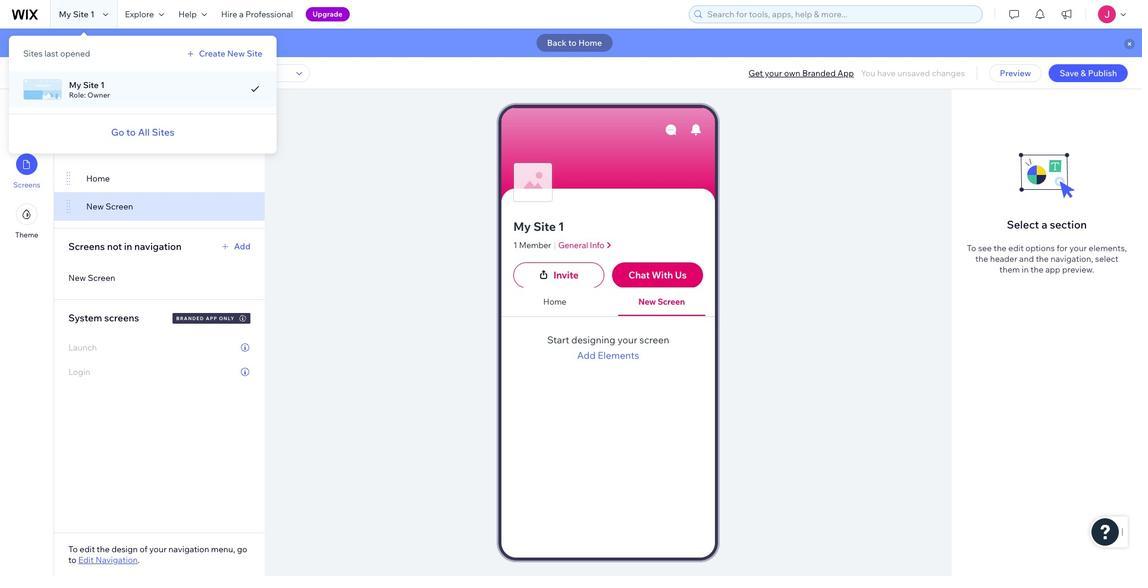 Task type: describe. For each thing, give the bounding box(es) containing it.
go back
[[29, 68, 61, 79]]

new up system
[[68, 273, 86, 283]]

manage screens
[[68, 102, 153, 115]]

system
[[68, 312, 102, 324]]

get your own branded app button
[[749, 68, 854, 79]]

screens for screens
[[13, 180, 40, 189]]

new right create
[[227, 48, 245, 59]]

login
[[68, 367, 90, 377]]

1 vertical spatial navigation
[[96, 555, 138, 565]]

back to home button
[[537, 34, 613, 52]]

professional
[[246, 9, 293, 20]]

preview
[[1000, 68, 1032, 79]]

0 vertical spatial app
[[838, 68, 854, 79]]

|
[[554, 239, 556, 251]]

with
[[652, 269, 673, 281]]

screens
[[104, 312, 139, 324]]

new screen for home
[[86, 201, 133, 212]]

0 horizontal spatial sites
[[23, 48, 43, 59]]

.
[[138, 555, 140, 565]]

1 vertical spatial branded
[[176, 315, 204, 321]]

save & publish button
[[1049, 64, 1128, 82]]

all
[[138, 126, 150, 138]]

select
[[1007, 218, 1040, 232]]

my site 1
[[59, 9, 95, 20]]

to edit the design of your navigation menu, go to
[[68, 544, 247, 565]]

chat
[[629, 269, 650, 281]]

2 vertical spatial home
[[544, 297, 567, 307]]

screens for screens not in navigation
[[68, 240, 105, 252]]

help
[[178, 9, 197, 20]]

edit inside to see the edit options for your elements, the header and the navigation, select them in the app preview.
[[1009, 243, 1024, 254]]

chat with us button
[[612, 262, 703, 288]]

general
[[558, 240, 588, 250]]

screen for header
[[658, 297, 685, 307]]

your inside start designing your screen add elements
[[618, 334, 638, 346]]

go to all sites link
[[111, 125, 175, 139]]

to for to edit the design of your navigation menu, go to
[[68, 544, 78, 555]]

header
[[681, 110, 710, 121]]

invite button
[[514, 262, 605, 288]]

to for back
[[569, 37, 577, 48]]

hire
[[221, 9, 237, 20]]

launch
[[68, 342, 97, 353]]

and
[[1020, 254, 1034, 264]]

screens up go to all sites link
[[112, 102, 153, 115]]

system screens
[[68, 312, 139, 324]]

1 vertical spatial navigation
[[134, 240, 182, 252]]

have
[[878, 68, 896, 79]]

Search for tools, apps, help & more... field
[[704, 6, 979, 23]]

theme
[[15, 230, 38, 239]]

&
[[1081, 68, 1087, 79]]

manage
[[68, 102, 109, 115]]

section
[[1050, 218, 1087, 232]]

the left header
[[976, 254, 989, 264]]

0 vertical spatial add
[[234, 142, 251, 152]]

the left app
[[1031, 264, 1044, 275]]

1 vertical spatial add
[[234, 241, 251, 252]]

for
[[1057, 243, 1068, 254]]

create
[[199, 48, 225, 59]]

back to home
[[547, 37, 602, 48]]

start designing your screen add elements
[[547, 334, 670, 361]]

screen for home
[[106, 201, 133, 212]]

opened
[[60, 48, 90, 59]]

site down hire a professional
[[247, 48, 262, 59]]

chat with us
[[629, 269, 687, 281]]

sites inside go to all sites link
[[152, 126, 175, 138]]

menu,
[[211, 544, 235, 555]]

1 member button
[[514, 239, 552, 251]]

to see the edit options for your elements, the header and the navigation, select them in the app preview.
[[967, 243, 1127, 275]]

to inside to edit the design of your navigation menu, go to
[[68, 555, 76, 565]]

edit inside to edit the design of your navigation menu, go to
[[80, 544, 95, 555]]

invite
[[554, 269, 579, 281]]

you
[[861, 68, 876, 79]]

select a section
[[1007, 218, 1087, 232]]

changes
[[932, 68, 965, 79]]

publish
[[1089, 68, 1118, 79]]

screens button
[[13, 154, 40, 189]]

hire a professional link
[[214, 0, 300, 29]]

the right and
[[1036, 254, 1049, 264]]

go for go to all sites
[[111, 126, 124, 138]]

edit navigation button
[[78, 555, 138, 565]]

last
[[45, 48, 58, 59]]

my for my site 1
[[59, 9, 71, 20]]

elements,
[[1089, 243, 1127, 254]]

0 vertical spatial in
[[107, 141, 115, 153]]

options
[[1026, 243, 1055, 254]]

get your own branded app
[[749, 68, 854, 79]]

go
[[237, 544, 247, 555]]

create new site
[[199, 48, 262, 59]]

screen:
[[165, 68, 195, 79]]

add inside start designing your screen add elements
[[577, 350, 596, 361]]

info
[[590, 240, 605, 250]]

screens in navigation
[[68, 141, 165, 153]]

the inside to edit the design of your navigation menu, go to
[[97, 544, 110, 555]]

design
[[112, 544, 138, 555]]

my for my site 1 1 member | general info
[[514, 219, 531, 234]]

header
[[991, 254, 1018, 264]]

upgrade button
[[306, 7, 350, 21]]

your inside to see the edit options for your elements, the header and the navigation, select them in the app preview.
[[1070, 243, 1087, 254]]

create new site button
[[185, 48, 262, 59]]



Task type: vqa. For each thing, say whether or not it's contained in the screenshot.
"To" corresponding to To see the edit options for your elements, the header and the navigation, select them in the app preview.
yes



Task type: locate. For each thing, give the bounding box(es) containing it.
0 vertical spatial sites
[[23, 48, 43, 59]]

2 vertical spatial new screen
[[639, 297, 685, 307]]

your right of
[[149, 544, 167, 555]]

0 vertical spatial new screen
[[86, 201, 133, 212]]

0 horizontal spatial navigation
[[96, 555, 138, 565]]

0 horizontal spatial back
[[42, 68, 61, 79]]

1 left member
[[514, 240, 517, 250]]

site for my site 1 role: owner
[[83, 79, 99, 90]]

app
[[838, 68, 854, 79], [206, 315, 217, 321]]

1 for my site 1 1 member | general info
[[559, 219, 565, 234]]

go for go back
[[29, 68, 40, 79]]

to for go
[[127, 126, 136, 138]]

menu
[[0, 96, 54, 246]]

screens down manage
[[68, 141, 105, 153]]

new down chat
[[639, 297, 656, 307]]

2 vertical spatial add
[[577, 350, 596, 361]]

explore
[[125, 9, 154, 20]]

owner
[[87, 90, 110, 99]]

1 vertical spatial new screen
[[68, 273, 115, 283]]

navigation inside to edit the design of your navigation menu, go to
[[169, 544, 209, 555]]

add elements button
[[577, 348, 640, 363]]

screens
[[112, 102, 153, 115], [68, 141, 105, 153], [13, 180, 40, 189], [68, 240, 105, 252]]

go to all sites
[[111, 126, 175, 138]]

0 horizontal spatial to
[[68, 555, 76, 565]]

screen down not
[[88, 273, 115, 283]]

edit
[[1009, 243, 1024, 254], [80, 544, 95, 555]]

to inside to edit the design of your navigation menu, go to
[[68, 544, 78, 555]]

screens for screens in navigation
[[68, 141, 105, 153]]

site up manage
[[83, 79, 99, 90]]

0 vertical spatial back
[[547, 37, 567, 48]]

1 vertical spatial a
[[1042, 218, 1048, 232]]

1 up 'manage screens'
[[101, 79, 105, 90]]

my up 1 member button
[[514, 219, 531, 234]]

screen
[[106, 201, 133, 212], [88, 273, 115, 283], [658, 297, 685, 307]]

sites last opened
[[23, 48, 90, 59]]

edit
[[78, 555, 94, 565]]

0 vertical spatial go
[[29, 68, 40, 79]]

of
[[140, 544, 148, 555]]

your
[[765, 68, 783, 79], [1070, 243, 1087, 254], [618, 334, 638, 346], [149, 544, 167, 555]]

back
[[547, 37, 567, 48], [42, 68, 61, 79]]

screens up theme button
[[13, 180, 40, 189]]

1 left 'explore' on the left of the page
[[90, 9, 95, 20]]

my inside my site 1 role: owner
[[69, 79, 81, 90]]

member
[[519, 240, 552, 250]]

branded app only
[[176, 315, 235, 321]]

upgrade
[[313, 10, 343, 18]]

site up member
[[534, 219, 556, 234]]

them
[[1000, 264, 1020, 275]]

my up sites last opened
[[59, 9, 71, 20]]

1 vertical spatial edit
[[80, 544, 95, 555]]

the right edit
[[97, 544, 110, 555]]

edit navigation .
[[78, 555, 140, 565]]

a for section
[[1042, 218, 1048, 232]]

to
[[569, 37, 577, 48], [127, 126, 136, 138], [68, 555, 76, 565]]

select
[[1096, 254, 1119, 264]]

get
[[749, 68, 763, 79]]

site for my site 1 1 member | general info
[[534, 219, 556, 234]]

0 horizontal spatial edit
[[80, 544, 95, 555]]

to
[[967, 243, 977, 254], [68, 544, 78, 555]]

0 horizontal spatial app
[[206, 315, 217, 321]]

your right get
[[765, 68, 783, 79]]

add button
[[220, 241, 251, 252]]

home
[[579, 37, 602, 48], [86, 173, 110, 184], [544, 297, 567, 307]]

0 vertical spatial my
[[59, 9, 71, 20]]

add
[[234, 142, 251, 152], [234, 241, 251, 252], [577, 350, 596, 361]]

1 for my site 1
[[90, 9, 95, 20]]

0 vertical spatial to
[[967, 243, 977, 254]]

my left owner
[[69, 79, 81, 90]]

my site 1 role: owner
[[69, 79, 110, 99]]

my site 1 button
[[514, 218, 703, 235]]

my site 1 1 member | general info
[[514, 219, 605, 251]]

go up screens in navigation
[[111, 126, 124, 138]]

app
[[1046, 264, 1061, 275]]

0 vertical spatial navigation
[[667, 275, 710, 285]]

hire a professional
[[221, 9, 293, 20]]

navigation down go to all sites link
[[117, 141, 165, 153]]

edit left design
[[80, 544, 95, 555]]

menu containing screens
[[0, 96, 54, 246]]

1
[[90, 9, 95, 20], [101, 79, 105, 90], [559, 219, 565, 234], [514, 240, 517, 250]]

navigation,
[[1051, 254, 1094, 264]]

screen up not
[[106, 201, 133, 212]]

1 vertical spatial my
[[69, 79, 81, 90]]

screen
[[640, 334, 670, 346]]

start
[[547, 334, 570, 346]]

1 horizontal spatial sites
[[152, 126, 175, 138]]

site
[[73, 9, 89, 20], [247, 48, 262, 59], [83, 79, 99, 90], [534, 219, 556, 234]]

new screen down not
[[68, 273, 115, 283]]

2 vertical spatial my
[[514, 219, 531, 234]]

my inside my site 1 1 member | general info
[[514, 219, 531, 234]]

1 vertical spatial back
[[42, 68, 61, 79]]

see
[[979, 243, 992, 254]]

0 vertical spatial navigation
[[117, 141, 165, 153]]

0 horizontal spatial go
[[29, 68, 40, 79]]

0 vertical spatial edit
[[1009, 243, 1024, 254]]

site inside my site 1 role: owner
[[83, 79, 99, 90]]

your inside to edit the design of your navigation menu, go to
[[149, 544, 167, 555]]

sites
[[23, 48, 43, 59], [152, 126, 175, 138]]

2 horizontal spatial to
[[569, 37, 577, 48]]

not
[[107, 240, 122, 252]]

1 vertical spatial app
[[206, 315, 217, 321]]

in
[[107, 141, 115, 153], [124, 240, 132, 252], [1022, 264, 1029, 275]]

0 vertical spatial branded
[[803, 68, 836, 79]]

1 horizontal spatial go
[[111, 126, 124, 138]]

elements
[[598, 350, 640, 361]]

1 vertical spatial to
[[68, 544, 78, 555]]

1 vertical spatial in
[[124, 240, 132, 252]]

1 horizontal spatial branded
[[803, 68, 836, 79]]

own
[[784, 68, 801, 79]]

0 vertical spatial home
[[579, 37, 602, 48]]

theme button
[[15, 204, 38, 239]]

1 horizontal spatial in
[[124, 240, 132, 252]]

only
[[219, 315, 235, 321]]

your up 'elements'
[[618, 334, 638, 346]]

go back button
[[14, 68, 61, 79]]

0 vertical spatial a
[[239, 9, 244, 20]]

1 horizontal spatial a
[[1042, 218, 1048, 232]]

new screen
[[86, 201, 133, 212], [68, 273, 115, 283], [639, 297, 685, 307]]

screens left not
[[68, 240, 105, 252]]

your right the for
[[1070, 243, 1087, 254]]

new screen down with
[[639, 297, 685, 307]]

navigation left menu,
[[169, 544, 209, 555]]

site up the opened
[[73, 9, 89, 20]]

1 vertical spatial to
[[127, 126, 136, 138]]

unsaved
[[898, 68, 931, 79]]

2 vertical spatial in
[[1022, 264, 1029, 275]]

designing
[[572, 334, 616, 346]]

to left see
[[967, 243, 977, 254]]

1 horizontal spatial to
[[967, 243, 977, 254]]

in right not
[[124, 240, 132, 252]]

1 horizontal spatial app
[[838, 68, 854, 79]]

0 horizontal spatial in
[[107, 141, 115, 153]]

2 horizontal spatial home
[[579, 37, 602, 48]]

1 up the general
[[559, 219, 565, 234]]

back to home alert
[[0, 29, 1143, 57]]

in right 'them'
[[1022, 264, 1029, 275]]

the
[[994, 243, 1007, 254], [976, 254, 989, 264], [1036, 254, 1049, 264], [1031, 264, 1044, 275], [97, 544, 110, 555]]

1 inside my site 1 role: owner
[[101, 79, 105, 90]]

in down go to all sites link
[[107, 141, 115, 153]]

1 horizontal spatial back
[[547, 37, 567, 48]]

site inside my site 1 1 member | general info
[[534, 219, 556, 234]]

a right hire
[[239, 9, 244, 20]]

sites left last
[[23, 48, 43, 59]]

screen down with
[[658, 297, 685, 307]]

save
[[1060, 68, 1079, 79]]

in inside to see the edit options for your elements, the header and the navigation, select them in the app preview.
[[1022, 264, 1029, 275]]

edit up 'them'
[[1009, 243, 1024, 254]]

0 vertical spatial to
[[569, 37, 577, 48]]

2 vertical spatial screen
[[658, 297, 685, 307]]

1 for my site 1 role: owner
[[101, 79, 105, 90]]

save & publish
[[1060, 68, 1118, 79]]

0 horizontal spatial a
[[239, 9, 244, 20]]

0 horizontal spatial home
[[86, 173, 110, 184]]

new screen for header
[[639, 297, 685, 307]]

1 vertical spatial home
[[86, 173, 110, 184]]

app left "you"
[[838, 68, 854, 79]]

go down sites last opened
[[29, 68, 40, 79]]

navigation right not
[[134, 240, 182, 252]]

0 horizontal spatial branded
[[176, 315, 204, 321]]

to inside button
[[569, 37, 577, 48]]

navigation right chat
[[667, 275, 710, 285]]

preview.
[[1063, 264, 1095, 275]]

role:
[[69, 90, 86, 99]]

new up screens not in navigation
[[86, 201, 104, 212]]

my for my site 1 role: owner
[[69, 79, 81, 90]]

screens inside menu
[[13, 180, 40, 189]]

new
[[227, 48, 245, 59], [86, 201, 104, 212], [68, 273, 86, 283], [639, 297, 656, 307]]

preview button
[[990, 64, 1042, 82]]

you have unsaved changes
[[861, 68, 965, 79]]

go
[[29, 68, 40, 79], [111, 126, 124, 138]]

2 horizontal spatial in
[[1022, 264, 1029, 275]]

help button
[[171, 0, 214, 29]]

app left only
[[206, 315, 217, 321]]

a for professional
[[239, 9, 244, 20]]

0 horizontal spatial to
[[68, 544, 78, 555]]

new screen up not
[[86, 201, 133, 212]]

None field
[[195, 65, 293, 82]]

to inside to see the edit options for your elements, the header and the navigation, select them in the app preview.
[[967, 243, 977, 254]]

a right select
[[1042, 218, 1048, 232]]

2 vertical spatial to
[[68, 555, 76, 565]]

1 vertical spatial go
[[111, 126, 124, 138]]

navigation
[[117, 141, 165, 153], [134, 240, 182, 252], [169, 544, 209, 555]]

site for my site 1
[[73, 9, 89, 20]]

branded left only
[[176, 315, 204, 321]]

navigation left of
[[96, 555, 138, 565]]

to left edit
[[68, 544, 78, 555]]

1 vertical spatial screen
[[88, 273, 115, 283]]

screens not in navigation
[[68, 240, 182, 252]]

1 horizontal spatial to
[[127, 126, 136, 138]]

to for to see the edit options for your elements, the header and the navigation, select them in the app preview.
[[967, 243, 977, 254]]

branded
[[803, 68, 836, 79], [176, 315, 204, 321]]

us
[[675, 269, 687, 281]]

home inside button
[[579, 37, 602, 48]]

navigation
[[667, 275, 710, 285], [96, 555, 138, 565]]

1 horizontal spatial navigation
[[667, 275, 710, 285]]

branded right own
[[803, 68, 836, 79]]

1 vertical spatial sites
[[152, 126, 175, 138]]

sites right all
[[152, 126, 175, 138]]

2 vertical spatial navigation
[[169, 544, 209, 555]]

0 vertical spatial screen
[[106, 201, 133, 212]]

1 horizontal spatial edit
[[1009, 243, 1024, 254]]

the right see
[[994, 243, 1007, 254]]

1 horizontal spatial home
[[544, 297, 567, 307]]

back inside back to home button
[[547, 37, 567, 48]]



